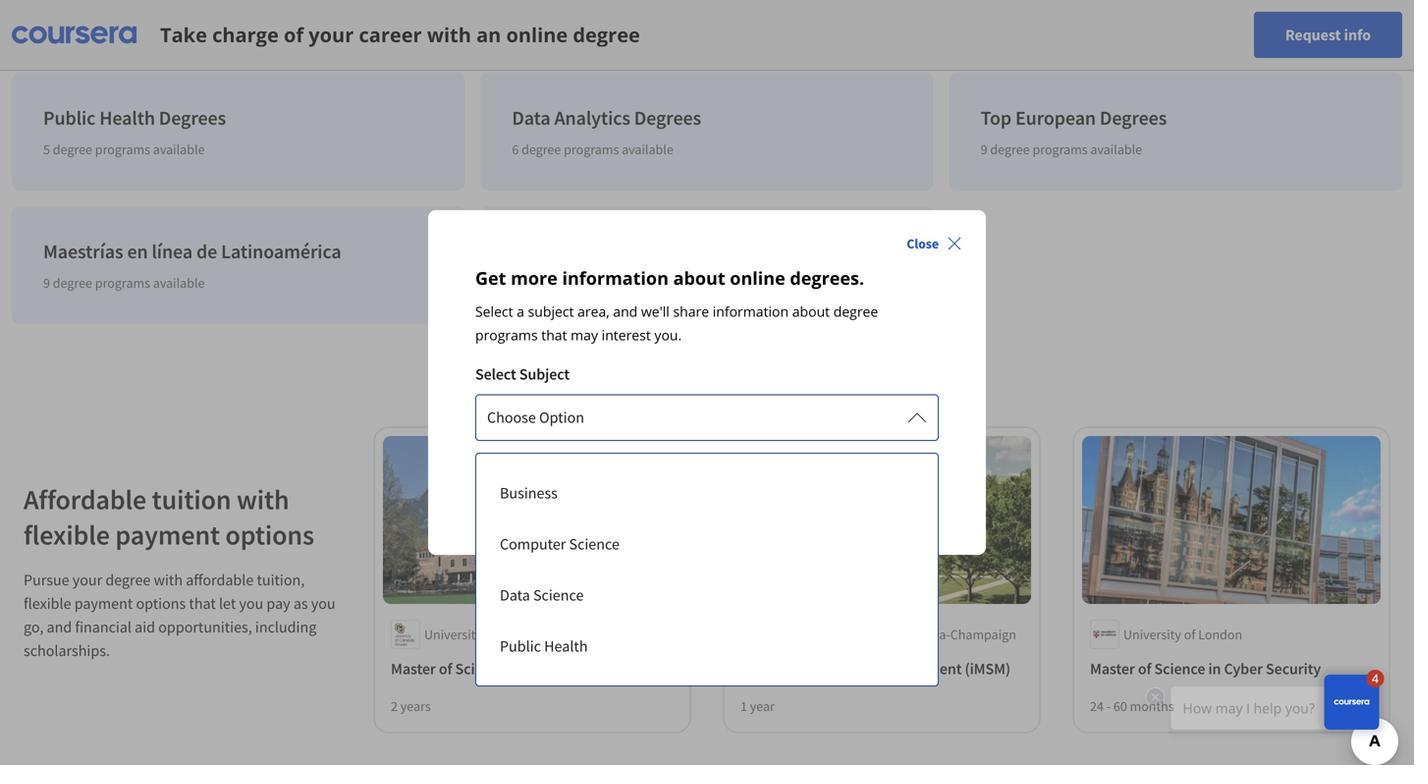 Task type: describe. For each thing, give the bounding box(es) containing it.
data inside master of science in data science link
[[525, 659, 556, 679]]

1 you from the left
[[239, 594, 264, 614]]

8 degree programs available link
[[481, 206, 934, 324]]

1
[[741, 698, 748, 715]]

degrees for public health degrees
[[159, 106, 226, 130]]

take charge of your career with an online degree
[[160, 21, 641, 48]]

choose option button
[[476, 394, 939, 441]]

aid
[[135, 618, 155, 637]]

programs down the en
[[95, 274, 150, 292]]

affordable
[[24, 482, 147, 517]]

science right the computer at the bottom left
[[569, 535, 620, 554]]

public health degrees
[[43, 106, 226, 130]]

may
[[571, 326, 598, 344]]

get more information about online degrees.
[[476, 266, 865, 290]]

and inside pursue your degree with affordable tuition, flexible payment options that let you pay as you go, and financial aid opportunities, including scholarships.
[[47, 618, 72, 637]]

with inside affordable tuition with flexible payment options
[[237, 482, 289, 517]]

programs down public health degrees
[[95, 141, 150, 158]]

9 for maestrías
[[43, 274, 50, 292]]

online inside get more information about online degrees. dialog
[[730, 266, 786, 290]]

that inside pursue your degree with affordable tuition, flexible payment options that let you pay as you go, and financial aid opportunities, including scholarships.
[[189, 594, 216, 614]]

including
[[255, 618, 317, 637]]

your inside pursue your degree with affordable tuition, flexible payment options that let you pay as you go, and financial aid opportunities, including scholarships.
[[73, 570, 102, 590]]

master of science in management (imsm) link
[[741, 657, 1024, 681]]

you.
[[655, 326, 682, 344]]

8
[[512, 274, 519, 292]]

close
[[907, 235, 939, 253]]

top
[[981, 106, 1012, 130]]

20 degree programs available
[[512, 7, 681, 25]]

degree right 20
[[529, 7, 568, 25]]

science down university of colorado boulder
[[455, 659, 506, 679]]

24 - 60 months
[[1091, 698, 1175, 715]]

illinois
[[849, 626, 887, 644]]

flexible inside pursue your degree with affordable tuition, flexible payment options that let you pay as you go, and financial aid opportunities, including scholarships.
[[24, 594, 71, 614]]

info
[[1345, 25, 1372, 45]]

en
[[127, 239, 148, 264]]

5 degree programs available
[[43, 141, 205, 158]]

get more information about online degrees. dialog
[[428, 210, 987, 555]]

of for master of science in data science
[[439, 659, 452, 679]]

2 you from the left
[[311, 594, 336, 614]]

request
[[1286, 25, 1342, 45]]

close button
[[899, 226, 971, 261]]

master of science in cyber security
[[1091, 659, 1322, 679]]

a
[[517, 302, 525, 321]]

degree down maestrías
[[53, 274, 92, 292]]

scholarships.
[[24, 641, 110, 661]]

master of science in data science
[[391, 659, 610, 679]]

options inside affordable tuition with flexible payment options
[[226, 518, 314, 552]]

list containing public health degrees
[[4, 0, 1411, 332]]

choose
[[487, 408, 536, 427]]

degrees for top european degrees
[[1100, 106, 1168, 130]]

tuition,
[[257, 570, 305, 590]]

6
[[512, 141, 519, 158]]

public for public health degrees
[[43, 106, 96, 130]]

select a subject area, and we'll share information about degree programs that may interest you.
[[476, 302, 879, 344]]

interest
[[602, 326, 651, 344]]

pursue
[[24, 570, 69, 590]]

master for master of science in management (imsm)
[[741, 659, 786, 679]]

20 degree programs available link
[[481, 0, 934, 57]]

degree right 21
[[60, 7, 99, 25]]

public health
[[500, 637, 588, 656]]

health for public health degrees
[[99, 106, 155, 130]]

science down university of london
[[1155, 659, 1206, 679]]

of for university of illinois at urbana-champaign
[[835, 626, 846, 644]]

take
[[160, 21, 207, 48]]

and inside select a subject area, and we'll share information about degree programs that may interest you.
[[613, 302, 638, 321]]

programs up 'area,'
[[564, 274, 619, 292]]

8 degree programs available
[[512, 274, 674, 292]]

flexible inside affordable tuition with flexible payment options
[[24, 518, 110, 552]]

in for cyber
[[1209, 659, 1222, 679]]

cyber
[[1225, 659, 1264, 679]]

at
[[890, 626, 902, 644]]

coursera image
[[12, 19, 137, 51]]

24
[[1091, 698, 1104, 715]]

21 degree programs available
[[43, 7, 212, 25]]

maestrías
[[43, 239, 123, 264]]

master for master of science in cyber security
[[1091, 659, 1136, 679]]

of for master of science in cyber security
[[1139, 659, 1152, 679]]

years
[[401, 698, 431, 715]]

programs down european
[[1033, 141, 1088, 158]]

year
[[750, 698, 775, 715]]

data for data analytics degrees
[[512, 106, 551, 130]]

of for university of colorado boulder
[[485, 626, 497, 644]]

latinoamérica
[[221, 239, 342, 264]]

in for management
[[859, 659, 872, 679]]

9 degree programs available for european
[[981, 141, 1143, 158]]

university for master of science in data science
[[424, 626, 482, 644]]

degree right '8'
[[522, 274, 561, 292]]

science down illinois
[[805, 659, 856, 679]]

pursue your degree with affordable tuition, flexible payment options that let you pay as you go, and financial aid opportunities, including scholarships.
[[24, 570, 336, 661]]

affordable
[[186, 570, 254, 590]]

of for university of london
[[1185, 626, 1196, 644]]

affordable tuition with flexible payment options
[[24, 482, 314, 552]]

0 horizontal spatial about
[[674, 266, 726, 290]]

9 for top
[[981, 141, 988, 158]]

5
[[43, 141, 50, 158]]

we'll
[[642, 302, 670, 321]]

get
[[476, 266, 507, 290]]

línea
[[152, 239, 193, 264]]

choose option
[[487, 408, 585, 427]]

21
[[43, 7, 57, 25]]

20
[[512, 7, 526, 25]]

request info
[[1286, 25, 1372, 45]]

top european degrees
[[981, 106, 1168, 130]]

let
[[219, 594, 236, 614]]

2 years
[[391, 698, 431, 715]]

business
[[500, 483, 558, 503]]

as
[[294, 594, 308, 614]]

colorado
[[499, 626, 552, 644]]

data analytics degrees
[[512, 106, 702, 130]]

university of illinois at urbana-champaign
[[774, 626, 1017, 644]]

financial
[[75, 618, 132, 637]]

1 horizontal spatial your
[[309, 21, 354, 48]]



Task type: vqa. For each thing, say whether or not it's contained in the screenshot.
7,000+ COURSES, GUIDED PROJECTS, SPECIALIZATIONS, AND PROFESSIONAL CERTIFICATES
no



Task type: locate. For each thing, give the bounding box(es) containing it.
public for public health
[[500, 637, 541, 656]]

1 in from the left
[[509, 659, 522, 679]]

select
[[476, 302, 513, 321], [476, 365, 517, 384]]

that
[[542, 326, 567, 344], [189, 594, 216, 614]]

0 vertical spatial online
[[507, 21, 568, 48]]

payment
[[115, 518, 220, 552], [74, 594, 133, 614]]

0 vertical spatial data
[[512, 106, 551, 130]]

(imsm)
[[965, 659, 1011, 679]]

about inside select a subject area, and we'll share information about degree programs that may interest you.
[[793, 302, 830, 321]]

0 vertical spatial 9 degree programs available
[[981, 141, 1143, 158]]

2 horizontal spatial with
[[427, 21, 472, 48]]

programs inside select a subject area, and we'll share information about degree programs that may interest you.
[[476, 326, 538, 344]]

1 horizontal spatial that
[[542, 326, 567, 344]]

that down subject
[[542, 326, 567, 344]]

0 vertical spatial your
[[309, 21, 354, 48]]

21 degree programs available link
[[12, 0, 465, 57]]

1 horizontal spatial information
[[713, 302, 789, 321]]

1 vertical spatial health
[[544, 637, 588, 656]]

computer science
[[500, 535, 620, 554]]

1 horizontal spatial 9 degree programs available
[[981, 141, 1143, 158]]

0 horizontal spatial and
[[47, 618, 72, 637]]

public inside list
[[43, 106, 96, 130]]

select for select subject
[[476, 365, 517, 384]]

2 select from the top
[[476, 365, 517, 384]]

degree down top
[[991, 141, 1030, 158]]

charge
[[212, 21, 279, 48]]

0 horizontal spatial master
[[391, 659, 436, 679]]

your
[[309, 21, 354, 48], [73, 570, 102, 590]]

0 vertical spatial about
[[674, 266, 726, 290]]

data up university of colorado boulder
[[500, 586, 530, 605]]

champaign
[[951, 626, 1017, 644]]

3 degrees from the left
[[1100, 106, 1168, 130]]

1 vertical spatial that
[[189, 594, 216, 614]]

of for master of science in management (imsm)
[[789, 659, 802, 679]]

degree right the 6 at the top left
[[522, 141, 561, 158]]

0 horizontal spatial in
[[509, 659, 522, 679]]

1 year
[[741, 698, 775, 715]]

master up "-"
[[1091, 659, 1136, 679]]

area,
[[578, 302, 610, 321]]

information inside select a subject area, and we'll share information about degree programs that may interest you.
[[713, 302, 789, 321]]

select up choose
[[476, 365, 517, 384]]

1 horizontal spatial you
[[311, 594, 336, 614]]

2 master from the left
[[741, 659, 786, 679]]

1 horizontal spatial options
[[226, 518, 314, 552]]

university of london
[[1124, 626, 1243, 644]]

programs left take
[[102, 7, 157, 25]]

0 vertical spatial flexible
[[24, 518, 110, 552]]

1 vertical spatial about
[[793, 302, 830, 321]]

select subject list box
[[477, 454, 938, 686]]

0 horizontal spatial health
[[99, 106, 155, 130]]

degree inside pursue your degree with affordable tuition, flexible payment options that let you pay as you go, and financial aid opportunities, including scholarships.
[[105, 570, 151, 590]]

programs down analytics
[[564, 141, 619, 158]]

with left "affordable"
[[154, 570, 183, 590]]

career
[[359, 21, 422, 48]]

payment up financial
[[74, 594, 133, 614]]

go,
[[24, 618, 44, 637]]

0 vertical spatial health
[[99, 106, 155, 130]]

university for master of science in management (imsm)
[[774, 626, 832, 644]]

health inside list
[[99, 106, 155, 130]]

maestrías en línea de latinoamérica
[[43, 239, 342, 264]]

of inside master of science in data science link
[[439, 659, 452, 679]]

1 vertical spatial your
[[73, 570, 102, 590]]

university for master of science in cyber security
[[1124, 626, 1182, 644]]

data for data science
[[500, 586, 530, 605]]

degree right 5 in the left top of the page
[[53, 141, 92, 158]]

degree up data analytics degrees
[[573, 21, 641, 48]]

9 degree programs available down the en
[[43, 274, 205, 292]]

1 vertical spatial select
[[476, 365, 517, 384]]

9 down maestrías
[[43, 274, 50, 292]]

1 vertical spatial 9 degree programs available
[[43, 274, 205, 292]]

0 vertical spatial and
[[613, 302, 638, 321]]

1 vertical spatial with
[[237, 482, 289, 517]]

science up boulder
[[534, 586, 584, 605]]

9 degree programs available for en
[[43, 274, 205, 292]]

of inside the master of science in management (imsm) link
[[789, 659, 802, 679]]

-
[[1107, 698, 1111, 715]]

flexible down pursue
[[24, 594, 71, 614]]

you right the as
[[311, 594, 336, 614]]

with
[[427, 21, 472, 48], [237, 482, 289, 517], [154, 570, 183, 590]]

2 horizontal spatial degrees
[[1100, 106, 1168, 130]]

master for master of science in data science
[[391, 659, 436, 679]]

0 vertical spatial that
[[542, 326, 567, 344]]

1 degrees from the left
[[159, 106, 226, 130]]

university left illinois
[[774, 626, 832, 644]]

master up years
[[391, 659, 436, 679]]

an
[[477, 21, 501, 48]]

boulder
[[555, 626, 601, 644]]

0 horizontal spatial information
[[563, 266, 669, 290]]

degrees right analytics
[[635, 106, 702, 130]]

degrees
[[159, 106, 226, 130], [635, 106, 702, 130], [1100, 106, 1168, 130]]

degree down degrees.
[[834, 302, 879, 321]]

1 horizontal spatial online
[[730, 266, 786, 290]]

health up master of science in data science link
[[544, 637, 588, 656]]

0 horizontal spatial 9
[[43, 274, 50, 292]]

subject
[[528, 302, 574, 321]]

0 vertical spatial 9
[[981, 141, 988, 158]]

request info button
[[1255, 12, 1403, 58]]

about down degrees.
[[793, 302, 830, 321]]

option
[[539, 408, 585, 427]]

with right tuition
[[237, 482, 289, 517]]

data up the 6 at the top left
[[512, 106, 551, 130]]

of inside master of science in cyber security link
[[1139, 659, 1152, 679]]

share
[[674, 302, 710, 321]]

science
[[569, 535, 620, 554], [534, 586, 584, 605], [455, 659, 506, 679], [559, 659, 610, 679], [805, 659, 856, 679], [1155, 659, 1206, 679]]

2 horizontal spatial university
[[1124, 626, 1182, 644]]

options up aid
[[136, 594, 186, 614]]

tuition
[[152, 482, 231, 517]]

0 horizontal spatial that
[[189, 594, 216, 614]]

management
[[875, 659, 962, 679]]

about
[[674, 266, 726, 290], [793, 302, 830, 321]]

2 university from the left
[[774, 626, 832, 644]]

degrees for data analytics degrees
[[635, 106, 702, 130]]

information right share
[[713, 302, 789, 321]]

online left degrees.
[[730, 266, 786, 290]]

1 vertical spatial information
[[713, 302, 789, 321]]

in for data
[[509, 659, 522, 679]]

that up the opportunities,
[[189, 594, 216, 614]]

0 horizontal spatial with
[[154, 570, 183, 590]]

in down university of colorado boulder
[[509, 659, 522, 679]]

0 vertical spatial public
[[43, 106, 96, 130]]

data down public health
[[525, 659, 556, 679]]

with left an
[[427, 21, 472, 48]]

with inside pursue your degree with affordable tuition, flexible payment options that let you pay as you go, and financial aid opportunities, including scholarships.
[[154, 570, 183, 590]]

that inside select a subject area, and we'll share information about degree programs that may interest you.
[[542, 326, 567, 344]]

london
[[1199, 626, 1243, 644]]

master of science in management (imsm)
[[741, 659, 1011, 679]]

master of science in cyber security link
[[1091, 657, 1374, 681]]

online right an
[[507, 21, 568, 48]]

1 horizontal spatial master
[[741, 659, 786, 679]]

1 vertical spatial public
[[500, 637, 541, 656]]

1 horizontal spatial 9
[[981, 141, 988, 158]]

1 horizontal spatial and
[[613, 302, 638, 321]]

payment inside pursue your degree with affordable tuition, flexible payment options that let you pay as you go, and financial aid opportunities, including scholarships.
[[74, 594, 133, 614]]

your right pursue
[[73, 570, 102, 590]]

data science
[[500, 586, 584, 605]]

select subject
[[476, 365, 570, 384]]

2 flexible from the top
[[24, 594, 71, 614]]

1 horizontal spatial university
[[774, 626, 832, 644]]

select left a
[[476, 302, 513, 321]]

health inside "select subject" list box
[[544, 637, 588, 656]]

you right "let"
[[239, 594, 264, 614]]

public up master of science in data science link
[[500, 637, 541, 656]]

1 vertical spatial options
[[136, 594, 186, 614]]

1 horizontal spatial about
[[793, 302, 830, 321]]

pay
[[267, 594, 290, 614]]

security
[[1267, 659, 1322, 679]]

more
[[511, 266, 558, 290]]

programs right 20
[[571, 7, 626, 25]]

computer
[[500, 535, 566, 554]]

about up share
[[674, 266, 726, 290]]

1 horizontal spatial health
[[544, 637, 588, 656]]

0 horizontal spatial degrees
[[159, 106, 226, 130]]

9 down top
[[981, 141, 988, 158]]

list
[[4, 0, 1411, 332]]

0 horizontal spatial your
[[73, 570, 102, 590]]

0 horizontal spatial online
[[507, 21, 568, 48]]

health for public health
[[544, 637, 588, 656]]

60
[[1114, 698, 1128, 715]]

health up the 5 degree programs available
[[99, 106, 155, 130]]

1 vertical spatial payment
[[74, 594, 133, 614]]

degrees.
[[790, 266, 865, 290]]

0 vertical spatial payment
[[115, 518, 220, 552]]

3 master from the left
[[1091, 659, 1136, 679]]

data
[[512, 106, 551, 130], [500, 586, 530, 605], [525, 659, 556, 679]]

master
[[391, 659, 436, 679], [741, 659, 786, 679], [1091, 659, 1136, 679]]

your left career
[[309, 21, 354, 48]]

subject
[[520, 365, 570, 384]]

1 vertical spatial online
[[730, 266, 786, 290]]

3 in from the left
[[1209, 659, 1222, 679]]

1 flexible from the top
[[24, 518, 110, 552]]

0 vertical spatial with
[[427, 21, 472, 48]]

0 horizontal spatial options
[[136, 594, 186, 614]]

0 vertical spatial information
[[563, 266, 669, 290]]

public up 5 in the left top of the page
[[43, 106, 96, 130]]

select for select a subject area, and we'll share information about degree programs that may interest you.
[[476, 302, 513, 321]]

options up tuition,
[[226, 518, 314, 552]]

flexible down affordable
[[24, 518, 110, 552]]

0 vertical spatial options
[[226, 518, 314, 552]]

3 university from the left
[[1124, 626, 1182, 644]]

6 degree programs available
[[512, 141, 674, 158]]

public inside "select subject" list box
[[500, 637, 541, 656]]

flexible
[[24, 518, 110, 552], [24, 594, 71, 614]]

degree inside select a subject area, and we'll share information about degree programs that may interest you.
[[834, 302, 879, 321]]

1 vertical spatial 9
[[43, 274, 50, 292]]

1 select from the top
[[476, 302, 513, 321]]

european
[[1016, 106, 1097, 130]]

opportunities,
[[158, 618, 252, 637]]

9
[[981, 141, 988, 158], [43, 274, 50, 292]]

1 horizontal spatial in
[[859, 659, 872, 679]]

2 vertical spatial with
[[154, 570, 183, 590]]

university up master of science in cyber security
[[1124, 626, 1182, 644]]

0 vertical spatial select
[[476, 302, 513, 321]]

urbana-
[[904, 626, 951, 644]]

and
[[613, 302, 638, 321], [47, 618, 72, 637]]

2 horizontal spatial master
[[1091, 659, 1136, 679]]

select inside select a subject area, and we'll share information about degree programs that may interest you.
[[476, 302, 513, 321]]

in down illinois
[[859, 659, 872, 679]]

information up 'area,'
[[563, 266, 669, 290]]

payment inside affordable tuition with flexible payment options
[[115, 518, 220, 552]]

2 degrees from the left
[[635, 106, 702, 130]]

0 horizontal spatial university
[[424, 626, 482, 644]]

options
[[226, 518, 314, 552], [136, 594, 186, 614]]

available
[[160, 7, 212, 25], [629, 7, 681, 25], [153, 141, 205, 158], [622, 141, 674, 158], [1091, 141, 1143, 158], [153, 274, 205, 292], [622, 274, 674, 292]]

payment down tuition
[[115, 518, 220, 552]]

1 vertical spatial data
[[500, 586, 530, 605]]

degrees up the 5 degree programs available
[[159, 106, 226, 130]]

degree
[[60, 7, 99, 25], [529, 7, 568, 25], [573, 21, 641, 48], [53, 141, 92, 158], [522, 141, 561, 158], [991, 141, 1030, 158], [53, 274, 92, 292], [522, 274, 561, 292], [834, 302, 879, 321], [105, 570, 151, 590]]

1 horizontal spatial degrees
[[635, 106, 702, 130]]

master of science in data science link
[[391, 657, 674, 681]]

data inside "select subject" list box
[[500, 586, 530, 605]]

university
[[424, 626, 482, 644], [774, 626, 832, 644], [1124, 626, 1182, 644]]

de
[[196, 239, 217, 264]]

in left cyber
[[1209, 659, 1222, 679]]

1 horizontal spatial with
[[237, 482, 289, 517]]

1 university from the left
[[424, 626, 482, 644]]

2 horizontal spatial in
[[1209, 659, 1222, 679]]

1 vertical spatial flexible
[[24, 594, 71, 614]]

2
[[391, 698, 398, 715]]

public
[[43, 106, 96, 130], [500, 637, 541, 656]]

university up master of science in data science
[[424, 626, 482, 644]]

0 horizontal spatial public
[[43, 106, 96, 130]]

2 in from the left
[[859, 659, 872, 679]]

degrees right european
[[1100, 106, 1168, 130]]

and up 'scholarships.'
[[47, 618, 72, 637]]

2 vertical spatial data
[[525, 659, 556, 679]]

0 horizontal spatial 9 degree programs available
[[43, 274, 205, 292]]

1 vertical spatial and
[[47, 618, 72, 637]]

university of colorado boulder
[[424, 626, 601, 644]]

and up 'interest'
[[613, 302, 638, 321]]

programs down a
[[476, 326, 538, 344]]

analytics
[[555, 106, 631, 130]]

9 degree programs available down european
[[981, 141, 1143, 158]]

0 horizontal spatial you
[[239, 594, 264, 614]]

degree up aid
[[105, 570, 151, 590]]

months
[[1131, 698, 1175, 715]]

master up year at the right of the page
[[741, 659, 786, 679]]

1 master from the left
[[391, 659, 436, 679]]

options inside pursue your degree with affordable tuition, flexible payment options that let you pay as you go, and financial aid opportunities, including scholarships.
[[136, 594, 186, 614]]

of
[[284, 21, 304, 48], [485, 626, 497, 644], [835, 626, 846, 644], [1185, 626, 1196, 644], [439, 659, 452, 679], [789, 659, 802, 679], [1139, 659, 1152, 679]]

1 horizontal spatial public
[[500, 637, 541, 656]]

programs
[[102, 7, 157, 25], [571, 7, 626, 25], [95, 141, 150, 158], [564, 141, 619, 158], [1033, 141, 1088, 158], [95, 274, 150, 292], [564, 274, 619, 292], [476, 326, 538, 344]]

you
[[239, 594, 264, 614], [311, 594, 336, 614]]

science down boulder
[[559, 659, 610, 679]]



